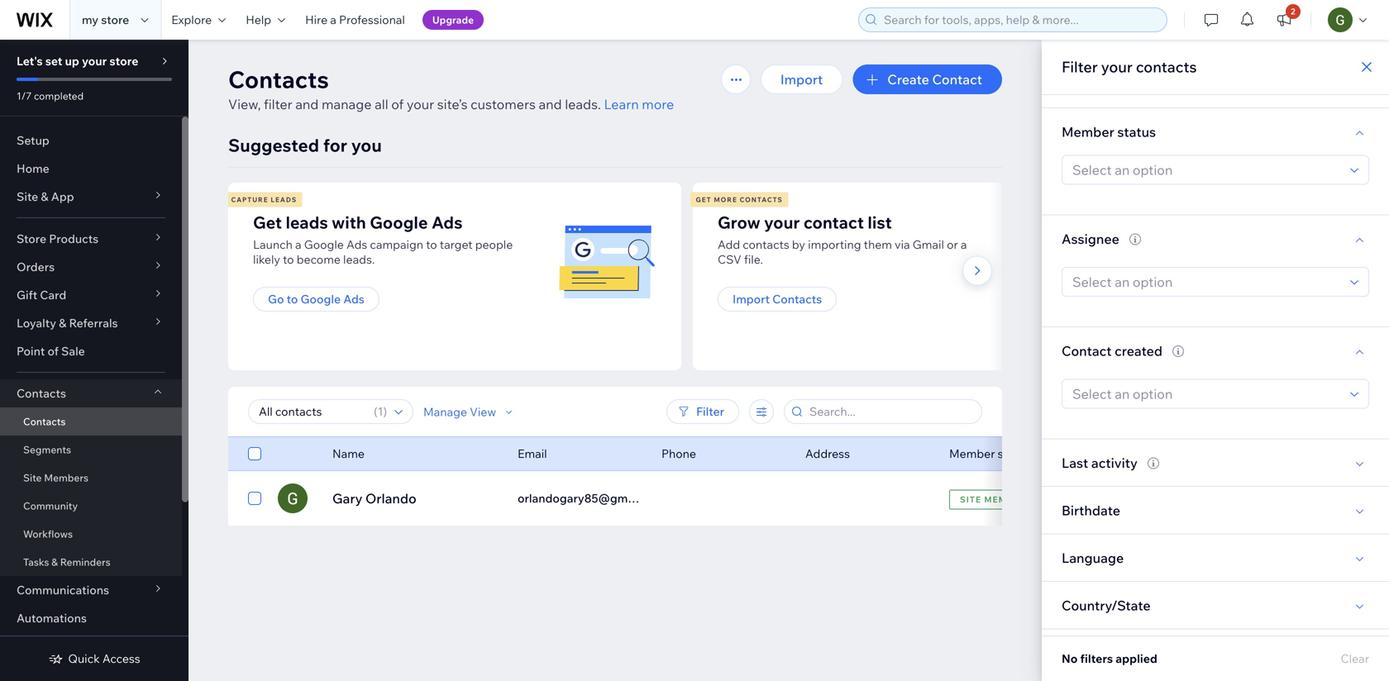 Task type: describe. For each thing, give the bounding box(es) containing it.
create
[[888, 71, 930, 88]]

0 vertical spatial status
[[1118, 123, 1157, 140]]

1/7 completed
[[17, 90, 84, 102]]

store inside sidebar element
[[110, 54, 138, 68]]

home
[[17, 161, 49, 176]]

1 horizontal spatial a
[[330, 12, 337, 27]]

0 vertical spatial to
[[426, 237, 437, 252]]

app
[[51, 189, 74, 204]]

last
[[1062, 455, 1089, 471]]

site for site & app
[[17, 189, 38, 204]]

set
[[45, 54, 62, 68]]

language
[[1062, 550, 1124, 566]]

site & app button
[[0, 183, 182, 211]]

create contact
[[888, 71, 983, 88]]

point
[[17, 344, 45, 359]]

1 vertical spatial to
[[283, 252, 294, 267]]

assignee
[[1062, 231, 1120, 247]]

automations link
[[0, 605, 182, 633]]

contacts button
[[0, 380, 182, 408]]

contacts inside contacts view, filter and manage all of your site's customers and leads. learn more
[[228, 65, 329, 94]]

go
[[268, 292, 284, 306]]

store products
[[17, 232, 99, 246]]

your inside contacts view, filter and manage all of your site's customers and leads. learn more
[[407, 96, 434, 113]]

filter for filter
[[697, 405, 725, 419]]

let's set up your store
[[17, 54, 138, 68]]

no
[[1062, 652, 1078, 666]]

completed
[[34, 90, 84, 102]]

upgrade button
[[423, 10, 484, 30]]

contacts view, filter and manage all of your site's customers and leads. learn more
[[228, 65, 674, 113]]

0 vertical spatial google
[[370, 212, 428, 233]]

filter button
[[667, 400, 740, 424]]

or
[[947, 237, 959, 252]]

filters
[[1081, 652, 1114, 666]]

learn
[[604, 96, 639, 113]]

gary
[[333, 491, 363, 507]]

activity
[[1092, 455, 1138, 471]]

site for site member
[[960, 495, 982, 505]]

no filters applied
[[1062, 652, 1158, 666]]

0 vertical spatial member
[[1062, 123, 1115, 140]]

workflows link
[[0, 520, 182, 548]]

1 horizontal spatial contacts
[[1137, 57, 1197, 76]]

home link
[[0, 155, 182, 183]]

become
[[297, 252, 341, 267]]

hire
[[305, 12, 328, 27]]

created
[[1115, 343, 1163, 359]]

get leads with google ads launch a google ads campaign to target people likely to become leads.
[[253, 212, 513, 267]]

& for tasks
[[51, 556, 58, 569]]

list
[[868, 212, 892, 233]]

target
[[440, 237, 473, 252]]

import for import
[[781, 71, 823, 88]]

last activity
[[1062, 455, 1138, 471]]

1 vertical spatial ads
[[347, 237, 367, 252]]

site & app
[[17, 189, 74, 204]]

store products button
[[0, 225, 182, 253]]

phone
[[662, 447, 697, 461]]

manage view
[[424, 405, 496, 419]]

csv
[[718, 252, 742, 267]]

site members
[[23, 472, 89, 484]]

filter for filter your contacts
[[1062, 57, 1098, 76]]

loyalty
[[17, 316, 56, 330]]

automations
[[17, 611, 87, 626]]

referrals
[[69, 316, 118, 330]]

community link
[[0, 492, 182, 520]]

leads
[[286, 212, 328, 233]]

segments
[[23, 444, 71, 456]]

people
[[475, 237, 513, 252]]

view,
[[228, 96, 261, 113]]

2 button
[[1266, 0, 1303, 40]]

site members link
[[0, 464, 182, 492]]

& for site
[[41, 189, 48, 204]]

contacts link
[[0, 408, 182, 436]]

grow
[[718, 212, 761, 233]]

manage
[[424, 405, 467, 419]]

orlando
[[366, 491, 417, 507]]

sidebar element
[[0, 40, 189, 682]]

suggested for you
[[228, 134, 382, 156]]

gift card
[[17, 288, 66, 302]]

ads inside button
[[343, 292, 365, 306]]

of inside contacts view, filter and manage all of your site's customers and leads. learn more
[[391, 96, 404, 113]]

gift card button
[[0, 281, 182, 309]]

contacts
[[740, 196, 783, 204]]

a inside get leads with google ads launch a google ads campaign to target people likely to become leads.
[[295, 237, 302, 252]]

address
[[806, 447, 850, 461]]

communications
[[17, 583, 109, 598]]

0 vertical spatial member status
[[1062, 123, 1157, 140]]

help
[[246, 12, 271, 27]]

tasks & reminders link
[[0, 548, 182, 577]]

filter
[[264, 96, 293, 113]]

2 and from the left
[[539, 96, 562, 113]]

more
[[642, 96, 674, 113]]

gary orlando
[[333, 491, 417, 507]]

go to google ads
[[268, 292, 365, 306]]

let's
[[17, 54, 43, 68]]

import for import contacts
[[733, 292, 770, 306]]

& for loyalty
[[59, 316, 66, 330]]

up
[[65, 54, 79, 68]]

contacts inside 'link'
[[23, 416, 66, 428]]



Task type: locate. For each thing, give the bounding box(es) containing it.
with
[[332, 212, 366, 233]]

(
[[374, 405, 378, 419]]

0 horizontal spatial a
[[295, 237, 302, 252]]

0 vertical spatial filter
[[1062, 57, 1098, 76]]

to inside button
[[287, 292, 298, 306]]

card
[[40, 288, 66, 302]]

2 vertical spatial ads
[[343, 292, 365, 306]]

email
[[518, 447, 547, 461]]

0 horizontal spatial and
[[295, 96, 319, 113]]

of left sale
[[48, 344, 59, 359]]

member status
[[1062, 123, 1157, 140], [950, 447, 1031, 461]]

1 horizontal spatial status
[[1118, 123, 1157, 140]]

products
[[49, 232, 99, 246]]

hire a professional link
[[295, 0, 415, 40]]

1 vertical spatial member status
[[950, 447, 1031, 461]]

1 vertical spatial select an option field
[[1068, 268, 1346, 296]]

Search for tools, apps, help & more... field
[[879, 8, 1162, 31]]

of inside sidebar element
[[48, 344, 59, 359]]

and
[[295, 96, 319, 113], [539, 96, 562, 113]]

importing
[[808, 237, 862, 252]]

your inside sidebar element
[[82, 54, 107, 68]]

workflows
[[23, 528, 73, 541]]

member status up site member
[[950, 447, 1031, 461]]

google inside the go to google ads button
[[301, 292, 341, 306]]

of right all
[[391, 96, 404, 113]]

and right filter
[[295, 96, 319, 113]]

store right "my" at top
[[101, 12, 129, 27]]

1 vertical spatial google
[[304, 237, 344, 252]]

0 horizontal spatial member status
[[950, 447, 1031, 461]]

ads down with
[[347, 237, 367, 252]]

contact created
[[1062, 343, 1163, 359]]

point of sale link
[[0, 338, 182, 366]]

1 vertical spatial member
[[950, 447, 996, 461]]

site inside "site & app" popup button
[[17, 189, 38, 204]]

leads. down with
[[343, 252, 375, 267]]

my
[[82, 12, 98, 27]]

capture leads
[[231, 196, 297, 204]]

0 vertical spatial &
[[41, 189, 48, 204]]

& inside dropdown button
[[59, 316, 66, 330]]

leads. inside contacts view, filter and manage all of your site's customers and leads. learn more
[[565, 96, 601, 113]]

manage
[[322, 96, 372, 113]]

explore
[[171, 12, 212, 27]]

contact
[[933, 71, 983, 88], [1062, 343, 1112, 359]]

tasks & reminders
[[23, 556, 111, 569]]

google up campaign
[[370, 212, 428, 233]]

my store
[[82, 12, 129, 27]]

2 select an option field from the top
[[1068, 268, 1346, 296]]

get
[[696, 196, 712, 204]]

0 vertical spatial contact
[[933, 71, 983, 88]]

2 vertical spatial member
[[985, 495, 1026, 505]]

contacts down point of sale
[[17, 386, 66, 401]]

sale
[[61, 344, 85, 359]]

2 vertical spatial google
[[301, 292, 341, 306]]

site inside site members link
[[23, 472, 42, 484]]

0 vertical spatial select an option field
[[1068, 156, 1346, 184]]

2 vertical spatial to
[[287, 292, 298, 306]]

2 horizontal spatial a
[[961, 237, 967, 252]]

to down launch
[[283, 252, 294, 267]]

status down filter your contacts
[[1118, 123, 1157, 140]]

likely
[[253, 252, 280, 267]]

1
[[378, 405, 383, 419]]

import inside list
[[733, 292, 770, 306]]

leads. left learn
[[565, 96, 601, 113]]

contacts
[[1137, 57, 1197, 76], [743, 237, 790, 252]]

leads
[[271, 196, 297, 204]]

1 vertical spatial site
[[23, 472, 42, 484]]

contact right create
[[933, 71, 983, 88]]

community
[[23, 500, 78, 512]]

1 horizontal spatial &
[[51, 556, 58, 569]]

list containing get leads with google ads
[[226, 183, 1153, 371]]

0 vertical spatial contacts
[[1137, 57, 1197, 76]]

suggested
[[228, 134, 319, 156]]

google
[[370, 212, 428, 233], [304, 237, 344, 252], [301, 292, 341, 306]]

None checkbox
[[248, 444, 261, 464]]

to right go
[[287, 292, 298, 306]]

1 horizontal spatial leads.
[[565, 96, 601, 113]]

leads. inside get leads with google ads launch a google ads campaign to target people likely to become leads.
[[343, 252, 375, 267]]

contact
[[804, 212, 864, 233]]

& right tasks
[[51, 556, 58, 569]]

0 horizontal spatial filter
[[697, 405, 725, 419]]

a right the hire on the top
[[330, 12, 337, 27]]

more
[[714, 196, 738, 204]]

1 vertical spatial store
[[110, 54, 138, 68]]

select an option field for assignee
[[1068, 268, 1346, 296]]

None checkbox
[[248, 489, 261, 509]]

import button
[[761, 65, 843, 94]]

get more contacts
[[696, 196, 783, 204]]

point of sale
[[17, 344, 85, 359]]

google up the become
[[304, 237, 344, 252]]

a down leads
[[295, 237, 302, 252]]

hire a professional
[[305, 12, 405, 27]]

contacts inside dropdown button
[[17, 386, 66, 401]]

quick
[[68, 652, 100, 666]]

list
[[226, 183, 1153, 371]]

help button
[[236, 0, 295, 40]]

1 horizontal spatial member status
[[1062, 123, 1157, 140]]

get
[[253, 212, 282, 233]]

communications button
[[0, 577, 182, 605]]

contacts up segments
[[23, 416, 66, 428]]

2 horizontal spatial &
[[59, 316, 66, 330]]

add
[[718, 237, 740, 252]]

1 horizontal spatial of
[[391, 96, 404, 113]]

contacts down by
[[773, 292, 822, 306]]

contacts inside button
[[773, 292, 822, 306]]

&
[[41, 189, 48, 204], [59, 316, 66, 330], [51, 556, 58, 569]]

0 horizontal spatial leads.
[[343, 252, 375, 267]]

a inside grow your contact list add contacts by importing them via gmail or a csv file.
[[961, 237, 967, 252]]

gary orlando image
[[278, 484, 308, 514]]

file.
[[744, 252, 763, 267]]

0 vertical spatial import
[[781, 71, 823, 88]]

0 horizontal spatial status
[[998, 447, 1031, 461]]

go to google ads button
[[253, 287, 380, 312]]

loyalty & referrals
[[17, 316, 118, 330]]

setup link
[[0, 127, 182, 155]]

contact inside button
[[933, 71, 983, 88]]

Select an option field
[[1068, 156, 1346, 184], [1068, 268, 1346, 296], [1068, 380, 1346, 408]]

2 vertical spatial &
[[51, 556, 58, 569]]

birthdate
[[1062, 502, 1121, 519]]

gift
[[17, 288, 37, 302]]

reminders
[[60, 556, 111, 569]]

1 select an option field from the top
[[1068, 156, 1346, 184]]

0 vertical spatial ads
[[432, 212, 463, 233]]

1 vertical spatial of
[[48, 344, 59, 359]]

& inside popup button
[[41, 189, 48, 204]]

via
[[895, 237, 910, 252]]

import
[[781, 71, 823, 88], [733, 292, 770, 306]]

campaign
[[370, 237, 424, 252]]

learn more button
[[604, 94, 674, 114]]

customers
[[471, 96, 536, 113]]

for
[[323, 134, 347, 156]]

your
[[82, 54, 107, 68], [1102, 57, 1133, 76], [407, 96, 434, 113], [764, 212, 800, 233]]

filter
[[1062, 57, 1098, 76], [697, 405, 725, 419]]

2 vertical spatial select an option field
[[1068, 380, 1346, 408]]

& left app
[[41, 189, 48, 204]]

)
[[383, 405, 387, 419]]

1 horizontal spatial import
[[781, 71, 823, 88]]

professional
[[339, 12, 405, 27]]

0 horizontal spatial import
[[733, 292, 770, 306]]

gmail
[[913, 237, 945, 252]]

member status down filter your contacts
[[1062, 123, 1157, 140]]

import contacts
[[733, 292, 822, 306]]

contacts up filter
[[228, 65, 329, 94]]

capture
[[231, 196, 269, 204]]

quick access
[[68, 652, 140, 666]]

and right customers
[[539, 96, 562, 113]]

grow your contact list add contacts by importing them via gmail or a csv file.
[[718, 212, 967, 267]]

tasks
[[23, 556, 49, 569]]

contact left created
[[1062, 343, 1112, 359]]

1 vertical spatial &
[[59, 316, 66, 330]]

0 vertical spatial of
[[391, 96, 404, 113]]

google down the become
[[301, 292, 341, 306]]

1 vertical spatial import
[[733, 292, 770, 306]]

access
[[102, 652, 140, 666]]

status up site member
[[998, 447, 1031, 461]]

1 horizontal spatial contact
[[1062, 343, 1112, 359]]

1 and from the left
[[295, 96, 319, 113]]

1 vertical spatial contacts
[[743, 237, 790, 252]]

1 vertical spatial contact
[[1062, 343, 1112, 359]]

1 vertical spatial leads.
[[343, 252, 375, 267]]

ads down get leads with google ads launch a google ads campaign to target people likely to become leads.
[[343, 292, 365, 306]]

upgrade
[[433, 14, 474, 26]]

select an option field for contact created
[[1068, 380, 1346, 408]]

contacts
[[228, 65, 329, 94], [773, 292, 822, 306], [17, 386, 66, 401], [23, 416, 66, 428]]

view
[[470, 405, 496, 419]]

2 vertical spatial site
[[960, 495, 982, 505]]

& right the loyalty
[[59, 316, 66, 330]]

1 vertical spatial status
[[998, 447, 1031, 461]]

2
[[1291, 6, 1296, 17]]

0 vertical spatial leads.
[[565, 96, 601, 113]]

0 horizontal spatial contacts
[[743, 237, 790, 252]]

1 horizontal spatial filter
[[1062, 57, 1098, 76]]

0 horizontal spatial contact
[[933, 71, 983, 88]]

Unsaved view field
[[254, 400, 369, 424]]

contacts inside grow your contact list add contacts by importing them via gmail or a csv file.
[[743, 237, 790, 252]]

Search... field
[[805, 400, 977, 424]]

store down my store
[[110, 54, 138, 68]]

0 horizontal spatial of
[[48, 344, 59, 359]]

0 vertical spatial site
[[17, 189, 38, 204]]

country/state
[[1062, 597, 1151, 614]]

manage view button
[[424, 405, 516, 420]]

ads up target
[[432, 212, 463, 233]]

site for site members
[[23, 472, 42, 484]]

create contact button
[[853, 65, 1003, 94]]

launch
[[253, 237, 293, 252]]

1 horizontal spatial and
[[539, 96, 562, 113]]

a right or
[[961, 237, 967, 252]]

3 select an option field from the top
[[1068, 380, 1346, 408]]

your inside grow your contact list add contacts by importing them via gmail or a csv file.
[[764, 212, 800, 233]]

filter inside button
[[697, 405, 725, 419]]

0 horizontal spatial &
[[41, 189, 48, 204]]

0 vertical spatial store
[[101, 12, 129, 27]]

1 vertical spatial filter
[[697, 405, 725, 419]]

segments link
[[0, 436, 182, 464]]

to left target
[[426, 237, 437, 252]]



Task type: vqa. For each thing, say whether or not it's contained in the screenshot.
capture leads
yes



